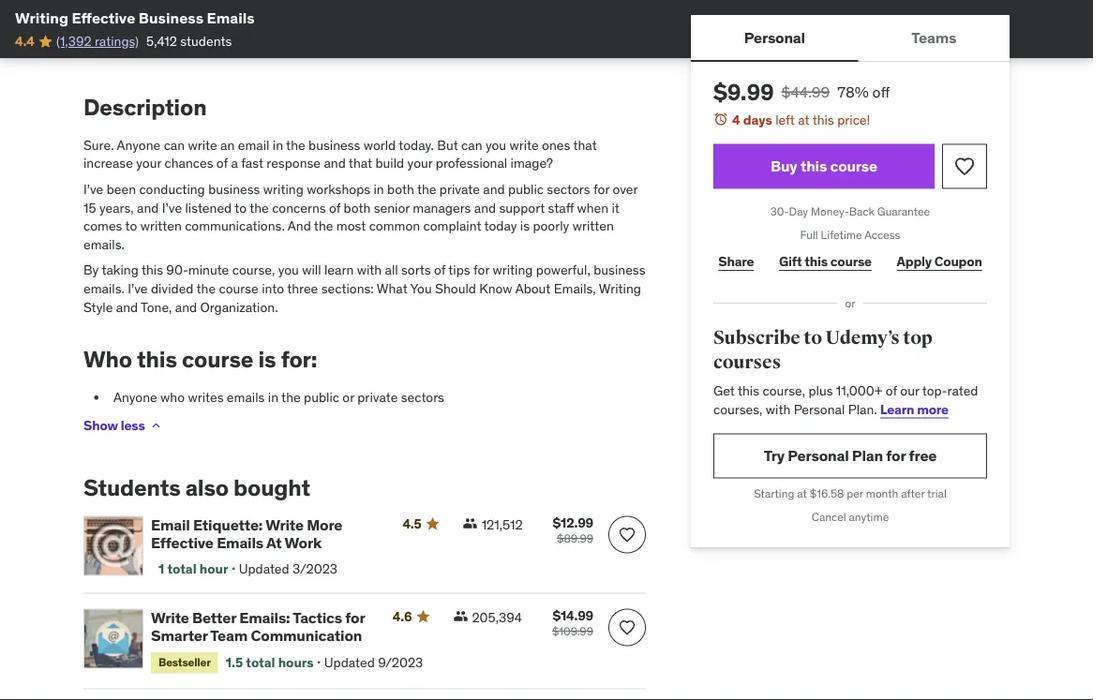 Task type: describe. For each thing, give the bounding box(es) containing it.
2 can from the left
[[462, 137, 483, 153]]

xsmall image for none
[[83, 42, 98, 60]]

know
[[480, 280, 513, 297]]

left
[[776, 111, 795, 128]]

today.
[[399, 137, 434, 153]]

most
[[337, 218, 366, 234]]

0 horizontal spatial is
[[258, 346, 276, 374]]

5,412 students
[[146, 33, 232, 50]]

show less button
[[83, 407, 164, 444]]

will
[[302, 262, 321, 279]]

anyone inside sure. anyone can write an email in the business world today. but can you write ones that increase your chances of a fast response and that build your professional image? i've been conducting business writing workshops in both the private and public sectors for over 15 years, and i've listened to the concerns of both senior managers and support staff when it comes to written communications. and the most common complaint today is poorly written emails. by taking this 90-minute course, you will learn with all sorts of tips for writing powerful, business emails. i've divided the course into three sections: what you should know about emails, writing style and tone, and organization.
[[117, 137, 161, 153]]

subscribe
[[714, 327, 801, 350]]

communications.
[[185, 218, 285, 234]]

communication
[[251, 626, 362, 646]]

minute
[[188, 262, 229, 279]]

teams button
[[859, 15, 1010, 60]]

what
[[377, 280, 408, 297]]

$89.99
[[557, 531, 594, 546]]

tab list containing personal
[[691, 15, 1010, 62]]

total for 1
[[167, 560, 197, 577]]

this for buy this course
[[801, 157, 828, 176]]

2 emails. from the top
[[83, 280, 125, 297]]

build
[[376, 155, 405, 172]]

updated for updated 9/2023
[[324, 655, 375, 672]]

tips
[[449, 262, 471, 279]]

after
[[902, 487, 925, 501]]

updated 9/2023
[[324, 655, 423, 672]]

of inside get this course, plus 11,000+ of our top-rated courses, with personal plan.
[[886, 383, 898, 399]]

0 vertical spatial in
[[273, 137, 283, 153]]

1 horizontal spatial or
[[846, 296, 856, 311]]

try personal plan for free
[[764, 446, 937, 466]]

tactics
[[293, 608, 342, 628]]

show
[[83, 417, 118, 434]]

0 vertical spatial effective
[[72, 8, 135, 27]]

1 horizontal spatial i've
[[128, 280, 148, 297]]

top-
[[923, 383, 948, 399]]

1 vertical spatial anyone
[[114, 389, 157, 406]]

0 vertical spatial at
[[799, 111, 810, 128]]

updated for updated 3/2023
[[239, 560, 290, 577]]

writes
[[188, 389, 224, 406]]

learn
[[881, 401, 915, 418]]

courses,
[[714, 401, 763, 418]]

is inside sure. anyone can write an email in the business world today. but can you write ones that increase your chances of a fast response and that build your professional image? i've been conducting business writing workshops in both the private and public sectors for over 15 years, and i've listened to the concerns of both senior managers and support staff when it comes to written communications. and the most common complaint today is poorly written emails. by taking this 90-minute course, you will learn with all sorts of tips for writing powerful, business emails. i've divided the course into three sections: what you should know about emails, writing style and tone, and organization.
[[520, 218, 530, 234]]

work
[[285, 534, 322, 553]]

1 written from the left
[[140, 218, 182, 234]]

the up response
[[286, 137, 306, 153]]

the up communications.
[[250, 199, 269, 216]]

121,512
[[482, 517, 523, 534]]

personal inside get this course, plus 11,000+ of our top-rated courses, with personal plan.
[[794, 401, 845, 418]]

private inside sure. anyone can write an email in the business world today. but can you write ones that increase your chances of a fast response and that build your professional image? i've been conducting business writing workshops in both the private and public sectors for over 15 years, and i've listened to the concerns of both senior managers and support staff when it comes to written communications. and the most common complaint today is poorly written emails. by taking this 90-minute course, you will learn with all sorts of tips for writing powerful, business emails. i've divided the course into three sections: what you should know about emails, writing style and tone, and organization.
[[440, 181, 480, 198]]

teams
[[912, 28, 957, 47]]

$12.99
[[553, 515, 594, 531]]

write inside write better emails: tactics for smarter team communication
[[151, 608, 189, 628]]

1 vertical spatial or
[[343, 389, 354, 406]]

listened
[[185, 199, 232, 216]]

sections:
[[321, 280, 374, 297]]

wishlist image for email etiquette: write more effective emails at work
[[618, 526, 637, 545]]

when
[[577, 199, 609, 216]]

buy
[[771, 157, 798, 176]]

with inside sure. anyone can write an email in the business world today. but can you write ones that increase your chances of a fast response and that build your professional image? i've been conducting business writing workshops in both the private and public sectors for over 15 years, and i've listened to the concerns of both senior managers and support staff when it comes to written communications. and the most common complaint today is poorly written emails. by taking this 90-minute course, you will learn with all sorts of tips for writing powerful, business emails. i've divided the course into three sections: what you should know about emails, writing style and tone, and organization.
[[357, 262, 382, 279]]

the right and
[[314, 218, 333, 234]]

30-
[[771, 205, 790, 219]]

4.5
[[403, 516, 422, 532]]

2 write from the left
[[510, 137, 539, 153]]

of left the a
[[217, 155, 228, 172]]

writing effective business emails
[[15, 8, 255, 27]]

anyone who writes emails in the public or private sectors
[[114, 389, 445, 406]]

1
[[159, 560, 164, 577]]

smarter
[[151, 626, 208, 646]]

of down workshops
[[329, 199, 341, 216]]

write better emails: tactics for smarter team communication link
[[151, 608, 370, 646]]

1 vertical spatial writing
[[493, 262, 533, 279]]

divided
[[151, 280, 194, 297]]

ratings)
[[95, 33, 139, 50]]

emails
[[227, 389, 265, 406]]

0 vertical spatial emails
[[207, 8, 255, 27]]

business
[[139, 8, 204, 27]]

learn more link
[[881, 401, 949, 418]]

and up the support
[[483, 181, 505, 198]]

2 vertical spatial in
[[268, 389, 279, 406]]

days
[[744, 111, 773, 128]]

etiquette:
[[193, 516, 263, 535]]

1 emails. from the top
[[83, 236, 125, 253]]

0 vertical spatial writing
[[15, 8, 68, 27]]

lifetime
[[821, 228, 863, 242]]

powerful,
[[536, 262, 591, 279]]

apply coupon button
[[892, 243, 988, 281]]

0 horizontal spatial writing
[[263, 181, 304, 198]]

1 vertical spatial in
[[374, 181, 384, 198]]

less
[[121, 417, 145, 434]]

gift this course link
[[775, 243, 877, 281]]

1 your from the left
[[136, 155, 161, 172]]

course inside sure. anyone can write an email in the business world today. but can you write ones that increase your chances of a fast response and that build your professional image? i've been conducting business writing workshops in both the private and public sectors for over 15 years, and i've listened to the concerns of both senior managers and support staff when it comes to written communications. and the most common complaint today is poorly written emails. by taking this 90-minute course, you will learn with all sorts of tips for writing powerful, business emails. i've divided the course into three sections: what you should know about emails, writing style and tone, and organization.
[[219, 280, 259, 297]]

2 horizontal spatial i've
[[162, 199, 182, 216]]

2 written from the left
[[573, 218, 614, 234]]

with inside get this course, plus 11,000+ of our top-rated courses, with personal plan.
[[766, 401, 791, 418]]

and down divided
[[175, 299, 197, 315]]

trial
[[928, 487, 947, 501]]

more
[[918, 401, 949, 418]]

writing inside sure. anyone can write an email in the business world today. but can you write ones that increase your chances of a fast response and that build your professional image? i've been conducting business writing workshops in both the private and public sectors for over 15 years, and i've listened to the concerns of both senior managers and support staff when it comes to written communications. and the most common complaint today is poorly written emails. by taking this 90-minute course, you will learn with all sorts of tips for writing powerful, business emails. i've divided the course into three sections: what you should know about emails, writing style and tone, and organization.
[[599, 280, 642, 297]]

plan
[[853, 446, 884, 466]]

today
[[485, 218, 517, 234]]

at
[[266, 534, 282, 553]]

also
[[185, 474, 229, 502]]

0 horizontal spatial sectors
[[401, 389, 445, 406]]

into
[[262, 280, 284, 297]]

get
[[714, 383, 735, 399]]

by
[[83, 262, 99, 279]]

4.6
[[393, 608, 412, 625]]

$9.99
[[714, 78, 774, 106]]

concerns
[[272, 199, 326, 216]]

course, inside get this course, plus 11,000+ of our top-rated courses, with personal plan.
[[763, 383, 806, 399]]

15
[[83, 199, 96, 216]]

personal inside 'button'
[[745, 28, 806, 47]]

been
[[107, 181, 136, 198]]

4.4
[[15, 33, 34, 50]]

day
[[789, 205, 809, 219]]

sectors inside sure. anyone can write an email in the business world today. but can you write ones that increase your chances of a fast response and that build your professional image? i've been conducting business writing workshops in both the private and public sectors for over 15 years, and i've listened to the concerns of both senior managers and support staff when it comes to written communications. and the most common complaint today is poorly written emails. by taking this 90-minute course, you will learn with all sorts of tips for writing powerful, business emails. i've divided the course into three sections: what you should know about emails, writing style and tone, and organization.
[[547, 181, 591, 198]]

none
[[114, 42, 143, 59]]

1 can from the left
[[164, 137, 185, 153]]

at inside starting at $16.58 per month after trial cancel anytime
[[798, 487, 808, 501]]

the down for:
[[282, 389, 301, 406]]

gift this course
[[780, 253, 872, 270]]

for right the tips
[[474, 262, 490, 279]]

0 vertical spatial business
[[309, 137, 361, 153]]

1 vertical spatial both
[[344, 199, 371, 216]]

chances
[[165, 155, 213, 172]]

courses
[[714, 351, 782, 374]]

coupon
[[935, 253, 983, 270]]

5,412
[[146, 33, 177, 50]]

xsmall image for 205,394
[[453, 609, 468, 624]]

1 vertical spatial xsmall image
[[463, 516, 478, 531]]

alarm image
[[714, 112, 729, 127]]



Task type: locate. For each thing, give the bounding box(es) containing it.
per
[[847, 487, 864, 501]]

of left our
[[886, 383, 898, 399]]

you up professional
[[486, 137, 507, 153]]

11,000+
[[837, 383, 883, 399]]

0 horizontal spatial that
[[349, 155, 373, 172]]

emails. down comes
[[83, 236, 125, 253]]

3/2023
[[293, 560, 338, 577]]

an
[[221, 137, 235, 153]]

course up writes
[[182, 346, 254, 374]]

in up response
[[273, 137, 283, 153]]

1 vertical spatial course,
[[763, 383, 806, 399]]

gift
[[780, 253, 802, 270]]

course for who this course is for:
[[182, 346, 254, 374]]

1 vertical spatial writing
[[599, 280, 642, 297]]

the down 'minute' on the top left of the page
[[197, 280, 216, 297]]

writing up know
[[493, 262, 533, 279]]

0 horizontal spatial written
[[140, 218, 182, 234]]

can up professional
[[462, 137, 483, 153]]

0 horizontal spatial both
[[344, 199, 371, 216]]

0 horizontal spatial effective
[[72, 8, 135, 27]]

write
[[188, 137, 217, 153], [510, 137, 539, 153]]

1 horizontal spatial updated
[[324, 655, 375, 672]]

with right courses,
[[766, 401, 791, 418]]

ones
[[542, 137, 571, 153]]

course, left plus
[[763, 383, 806, 399]]

this inside sure. anyone can write an email in the business world today. but can you write ones that increase your chances of a fast response and that build your professional image? i've been conducting business writing workshops in both the private and public sectors for over 15 years, and i've listened to the concerns of both senior managers and support staff when it comes to written communications. and the most common complaint today is poorly written emails. by taking this 90-minute course, you will learn with all sorts of tips for writing powerful, business emails. i've divided the course into three sections: what you should know about emails, writing style and tone, and organization.
[[142, 262, 163, 279]]

try personal plan for free link
[[714, 434, 988, 479]]

in right emails
[[268, 389, 279, 406]]

xsmall image left none
[[83, 42, 98, 60]]

0 horizontal spatial public
[[304, 389, 340, 406]]

$12.99 $89.99
[[553, 515, 594, 546]]

0 horizontal spatial total
[[167, 560, 197, 577]]

1 vertical spatial is
[[258, 346, 276, 374]]

can
[[164, 137, 185, 153], [462, 137, 483, 153]]

0 vertical spatial sectors
[[547, 181, 591, 198]]

0 horizontal spatial xsmall image
[[83, 42, 98, 60]]

i've up 15
[[83, 181, 103, 198]]

1 horizontal spatial that
[[574, 137, 597, 153]]

and up today
[[474, 199, 496, 216]]

0 vertical spatial total
[[167, 560, 197, 577]]

1 horizontal spatial to
[[235, 199, 247, 216]]

write down bought
[[266, 516, 304, 535]]

public inside sure. anyone can write an email in the business world today. but can you write ones that increase your chances of a fast response and that build your professional image? i've been conducting business writing workshops in both the private and public sectors for over 15 years, and i've listened to the concerns of both senior managers and support staff when it comes to written communications. and the most common complaint today is poorly written emails. by taking this 90-minute course, you will learn with all sorts of tips for writing powerful, business emails. i've divided the course into three sections: what you should know about emails, writing style and tone, and organization.
[[508, 181, 544, 198]]

at right left
[[799, 111, 810, 128]]

for left free
[[887, 446, 906, 466]]

students also bought
[[83, 474, 310, 502]]

0 horizontal spatial write
[[151, 608, 189, 628]]

write up chances
[[188, 137, 217, 153]]

0 vertical spatial or
[[846, 296, 856, 311]]

1.5 total hours
[[226, 655, 314, 672]]

team
[[210, 626, 248, 646]]

you
[[486, 137, 507, 153], [278, 262, 299, 279]]

0 vertical spatial to
[[235, 199, 247, 216]]

this right buy
[[801, 157, 828, 176]]

1 vertical spatial effective
[[151, 534, 214, 553]]

write left better at the bottom left of the page
[[151, 608, 189, 628]]

2 horizontal spatial business
[[594, 262, 646, 279]]

public up the support
[[508, 181, 544, 198]]

0 vertical spatial write
[[266, 516, 304, 535]]

increase
[[83, 155, 133, 172]]

common
[[369, 218, 420, 234]]

your
[[136, 155, 161, 172], [408, 155, 433, 172]]

0 horizontal spatial can
[[164, 137, 185, 153]]

0 horizontal spatial you
[[278, 262, 299, 279]]

personal up $16.58
[[788, 446, 849, 466]]

and
[[288, 218, 311, 234]]

0 vertical spatial both
[[387, 181, 414, 198]]

sure.
[[83, 137, 114, 153]]

1 vertical spatial that
[[349, 155, 373, 172]]

0 horizontal spatial write
[[188, 137, 217, 153]]

1 wishlist image from the top
[[618, 526, 637, 545]]

1 vertical spatial to
[[125, 218, 137, 234]]

for:
[[281, 346, 317, 374]]

0 vertical spatial i've
[[83, 181, 103, 198]]

email etiquette: write more effective emails at work link
[[151, 516, 380, 553]]

0 horizontal spatial i've
[[83, 181, 103, 198]]

total
[[167, 560, 197, 577], [246, 655, 275, 672]]

this
[[813, 111, 835, 128], [801, 157, 828, 176], [805, 253, 828, 270], [142, 262, 163, 279], [137, 346, 177, 374], [738, 383, 760, 399]]

writing right emails,
[[599, 280, 642, 297]]

1 vertical spatial xsmall image
[[453, 609, 468, 624]]

xsmall image left 121,512 on the left of page
[[463, 516, 478, 531]]

xsmall image
[[149, 418, 164, 433], [463, 516, 478, 531]]

emails up students
[[207, 8, 255, 27]]

personal
[[745, 28, 806, 47], [794, 401, 845, 418], [788, 446, 849, 466]]

0 horizontal spatial with
[[357, 262, 382, 279]]

total right 1
[[167, 560, 197, 577]]

that right ones
[[574, 137, 597, 153]]

students
[[180, 33, 232, 50]]

the
[[286, 137, 306, 153], [417, 181, 437, 198], [250, 199, 269, 216], [314, 218, 333, 234], [197, 280, 216, 297], [282, 389, 301, 406]]

personal down plus
[[794, 401, 845, 418]]

course up "back"
[[831, 157, 878, 176]]

0 vertical spatial that
[[574, 137, 597, 153]]

this for get this course, plus 11,000+ of our top-rated courses, with personal plan.
[[738, 383, 760, 399]]

1 vertical spatial i've
[[162, 199, 182, 216]]

emails inside email etiquette: write more effective emails at work
[[217, 534, 264, 553]]

0 horizontal spatial xsmall image
[[149, 418, 164, 433]]

senior
[[374, 199, 410, 216]]

course for buy this course
[[831, 157, 878, 176]]

1 horizontal spatial sectors
[[547, 181, 591, 198]]

(1,392
[[56, 33, 92, 50]]

1 horizontal spatial xsmall image
[[453, 609, 468, 624]]

1 horizontal spatial you
[[486, 137, 507, 153]]

emails. up style
[[83, 280, 125, 297]]

2 your from the left
[[408, 155, 433, 172]]

i've down taking
[[128, 280, 148, 297]]

2 wishlist image from the top
[[618, 619, 637, 637]]

organization.
[[200, 299, 278, 315]]

1 horizontal spatial your
[[408, 155, 433, 172]]

effective up (1,392 ratings)
[[72, 8, 135, 27]]

show less
[[83, 417, 145, 434]]

professional
[[436, 155, 508, 172]]

learn
[[325, 262, 354, 279]]

xsmall image right less
[[149, 418, 164, 433]]

this for who this course is for:
[[137, 346, 177, 374]]

1 horizontal spatial can
[[462, 137, 483, 153]]

over
[[613, 181, 638, 198]]

at left $16.58
[[798, 487, 808, 501]]

1 vertical spatial emails
[[217, 534, 264, 553]]

1 horizontal spatial business
[[309, 137, 361, 153]]

writing up concerns
[[263, 181, 304, 198]]

and down conducting
[[137, 199, 159, 216]]

1 horizontal spatial effective
[[151, 534, 214, 553]]

0 horizontal spatial course,
[[232, 262, 275, 279]]

writing up "4.4" at the left
[[15, 8, 68, 27]]

0 horizontal spatial or
[[343, 389, 354, 406]]

xsmall image
[[83, 42, 98, 60], [453, 609, 468, 624]]

0 vertical spatial wishlist image
[[618, 526, 637, 545]]

course up organization. on the top left of page
[[219, 280, 259, 297]]

this for gift this course
[[805, 253, 828, 270]]

this inside get this course, plus 11,000+ of our top-rated courses, with personal plan.
[[738, 383, 760, 399]]

2 vertical spatial personal
[[788, 446, 849, 466]]

updated down communication
[[324, 655, 375, 672]]

205,394
[[472, 610, 522, 627]]

wishlist image right $89.99
[[618, 526, 637, 545]]

buy this course
[[771, 157, 878, 176]]

that down world
[[349, 155, 373, 172]]

full
[[801, 228, 819, 242]]

to
[[235, 199, 247, 216], [125, 218, 137, 234], [804, 327, 823, 350]]

our
[[901, 383, 920, 399]]

1 total hour
[[159, 560, 228, 577]]

to inside subscribe to udemy's top courses
[[804, 327, 823, 350]]

of left the tips
[[434, 262, 446, 279]]

can up chances
[[164, 137, 185, 153]]

0 horizontal spatial your
[[136, 155, 161, 172]]

1 horizontal spatial writing
[[599, 280, 642, 297]]

1 vertical spatial private
[[358, 389, 398, 406]]

1 horizontal spatial total
[[246, 655, 275, 672]]

get this course, plus 11,000+ of our top-rated courses, with personal plan.
[[714, 383, 979, 418]]

at
[[799, 111, 810, 128], [798, 487, 808, 501]]

course down lifetime
[[831, 253, 872, 270]]

back
[[850, 205, 875, 219]]

2 horizontal spatial to
[[804, 327, 823, 350]]

2 vertical spatial business
[[594, 262, 646, 279]]

comes
[[83, 218, 122, 234]]

this left price!
[[813, 111, 835, 128]]

for right tactics
[[345, 608, 365, 628]]

public down for:
[[304, 389, 340, 406]]

1 horizontal spatial course,
[[763, 383, 806, 399]]

0 horizontal spatial business
[[208, 181, 260, 198]]

wishlist image
[[618, 526, 637, 545], [618, 619, 637, 637]]

your up conducting
[[136, 155, 161, 172]]

staff
[[548, 199, 574, 216]]

both up most on the top of page
[[344, 199, 371, 216]]

1 vertical spatial at
[[798, 487, 808, 501]]

write inside email etiquette: write more effective emails at work
[[266, 516, 304, 535]]

0 vertical spatial private
[[440, 181, 480, 198]]

updated down at
[[239, 560, 290, 577]]

1 vertical spatial public
[[304, 389, 340, 406]]

about
[[516, 280, 551, 297]]

0 vertical spatial writing
[[263, 181, 304, 198]]

1 horizontal spatial write
[[266, 516, 304, 535]]

and right style
[[116, 299, 138, 315]]

1 vertical spatial write
[[151, 608, 189, 628]]

i've
[[83, 181, 103, 198], [162, 199, 182, 216], [128, 280, 148, 297]]

2 vertical spatial i've
[[128, 280, 148, 297]]

conducting
[[139, 181, 205, 198]]

0 vertical spatial xsmall image
[[149, 418, 164, 433]]

who this course is for:
[[83, 346, 317, 374]]

plan.
[[849, 401, 878, 418]]

0 vertical spatial emails.
[[83, 236, 125, 253]]

apply coupon
[[897, 253, 983, 270]]

is left for:
[[258, 346, 276, 374]]

0 horizontal spatial private
[[358, 389, 398, 406]]

$14.99 $109.99
[[552, 607, 594, 639]]

both up senior
[[387, 181, 414, 198]]

1 horizontal spatial both
[[387, 181, 414, 198]]

and up workshops
[[324, 155, 346, 172]]

course inside button
[[831, 157, 878, 176]]

0 vertical spatial xsmall image
[[83, 42, 98, 60]]

1 vertical spatial you
[[278, 262, 299, 279]]

written down when
[[573, 218, 614, 234]]

0 vertical spatial you
[[486, 137, 507, 153]]

0 vertical spatial course,
[[232, 262, 275, 279]]

try
[[764, 446, 785, 466]]

fast
[[241, 155, 264, 172]]

write up 'image?'
[[510, 137, 539, 153]]

total right 1.5
[[246, 655, 275, 672]]

1 vertical spatial business
[[208, 181, 260, 198]]

you left will
[[278, 262, 299, 279]]

course, inside sure. anyone can write an email in the business world today. but can you write ones that increase your chances of a fast response and that build your professional image? i've been conducting business writing workshops in both the private and public sectors for over 15 years, and i've listened to the concerns of both senior managers and support staff when it comes to written communications. and the most common complaint today is poorly written emails. by taking this 90-minute course, you will learn with all sorts of tips for writing powerful, business emails. i've divided the course into three sections: what you should know about emails, writing style and tone, and organization.
[[232, 262, 275, 279]]

who
[[161, 389, 185, 406]]

wishlist image for write better emails: tactics for smarter team communication
[[618, 619, 637, 637]]

1 write from the left
[[188, 137, 217, 153]]

wishlist image
[[954, 155, 977, 178]]

1 horizontal spatial with
[[766, 401, 791, 418]]

business up emails,
[[594, 262, 646, 279]]

workshops
[[307, 181, 371, 198]]

1 horizontal spatial private
[[440, 181, 480, 198]]

wishlist image right $109.99
[[618, 619, 637, 637]]

this left 90-
[[142, 262, 163, 279]]

total for 1.5
[[246, 655, 275, 672]]

to left udemy's
[[804, 327, 823, 350]]

updated 3/2023
[[239, 560, 338, 577]]

this inside button
[[801, 157, 828, 176]]

0 vertical spatial personal
[[745, 28, 806, 47]]

to up communications.
[[235, 199, 247, 216]]

$44.99
[[782, 82, 830, 101]]

tab list
[[691, 15, 1010, 62]]

course for gift this course
[[831, 253, 872, 270]]

anyone up less
[[114, 389, 157, 406]]

xsmall image inside show less button
[[149, 418, 164, 433]]

0 vertical spatial anyone
[[117, 137, 161, 153]]

should
[[435, 280, 476, 297]]

is down the support
[[520, 218, 530, 234]]

1.5
[[226, 655, 243, 672]]

this right the gift
[[805, 253, 828, 270]]

personal up $9.99 $44.99 78% off
[[745, 28, 806, 47]]

udemy's
[[826, 327, 900, 350]]

0 horizontal spatial writing
[[15, 8, 68, 27]]

business up workshops
[[309, 137, 361, 153]]

sure. anyone can write an email in the business world today. but can you write ones that increase your chances of a fast response and that build your professional image? i've been conducting business writing workshops in both the private and public sectors for over 15 years, and i've listened to the concerns of both senior managers and support staff when it comes to written communications. and the most common complaint today is poorly written emails. by taking this 90-minute course, you will learn with all sorts of tips for writing powerful, business emails. i've divided the course into three sections: what you should know about emails, writing style and tone, and organization.
[[83, 137, 646, 315]]

your down today.
[[408, 155, 433, 172]]

both
[[387, 181, 414, 198], [344, 199, 371, 216]]

month
[[867, 487, 899, 501]]

guarantee
[[878, 205, 931, 219]]

1 vertical spatial with
[[766, 401, 791, 418]]

1 vertical spatial emails.
[[83, 280, 125, 297]]

for up when
[[594, 181, 610, 198]]

response
[[267, 155, 321, 172]]

email
[[151, 516, 190, 535]]

the up managers
[[417, 181, 437, 198]]

written down conducting
[[140, 218, 182, 234]]

this up who
[[137, 346, 177, 374]]

1 vertical spatial updated
[[324, 655, 375, 672]]

0 vertical spatial with
[[357, 262, 382, 279]]

0 horizontal spatial to
[[125, 218, 137, 234]]

anyone up increase on the left top of page
[[117, 137, 161, 153]]

1 vertical spatial total
[[246, 655, 275, 672]]

this up courses,
[[738, 383, 760, 399]]

0 horizontal spatial updated
[[239, 560, 290, 577]]

effective up 1 total hour
[[151, 534, 214, 553]]

emails left at
[[217, 534, 264, 553]]

business down the a
[[208, 181, 260, 198]]

1 vertical spatial sectors
[[401, 389, 445, 406]]

plus
[[809, 383, 833, 399]]

with
[[357, 262, 382, 279], [766, 401, 791, 418]]

in up senior
[[374, 181, 384, 198]]

bestseller
[[159, 656, 211, 670]]

course, up into
[[232, 262, 275, 279]]

1 horizontal spatial xsmall image
[[463, 516, 478, 531]]

apply
[[897, 253, 932, 270]]

share button
[[714, 243, 760, 281]]

for inside write better emails: tactics for smarter team communication
[[345, 608, 365, 628]]

effective inside email etiquette: write more effective emails at work
[[151, 534, 214, 553]]

xsmall image left 205,394
[[453, 609, 468, 624]]

students
[[83, 474, 181, 502]]

writing
[[263, 181, 304, 198], [493, 262, 533, 279]]

with left all
[[357, 262, 382, 279]]

i've down conducting
[[162, 199, 182, 216]]

to down years,
[[125, 218, 137, 234]]

1 vertical spatial personal
[[794, 401, 845, 418]]



Task type: vqa. For each thing, say whether or not it's contained in the screenshot.
"Bhawani"
no



